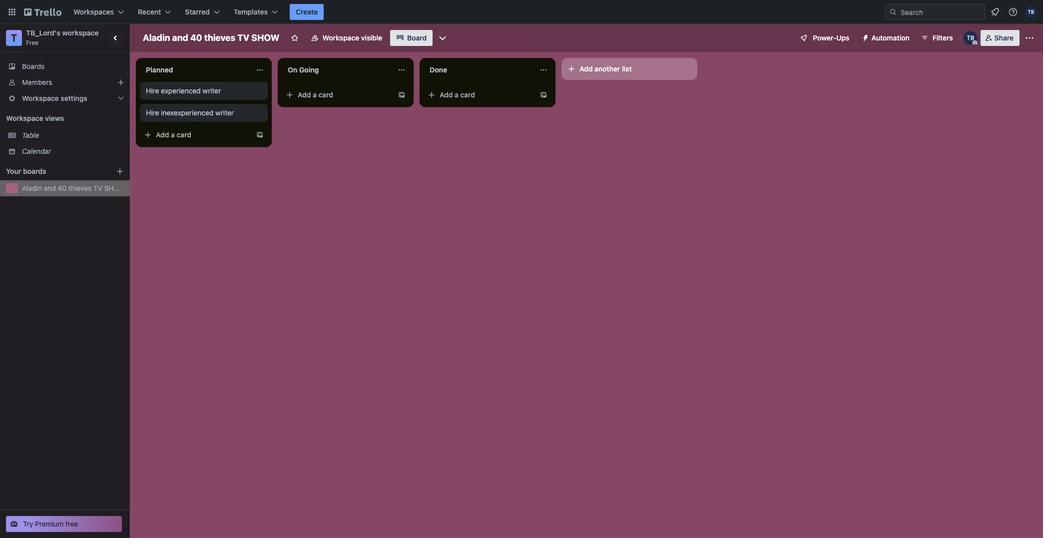 Task type: locate. For each thing, give the bounding box(es) containing it.
another
[[595, 64, 620, 73]]

workspace left visible
[[323, 33, 359, 42]]

1 vertical spatial aladin and 40 thieves tv show
[[22, 184, 126, 192]]

table link
[[22, 130, 124, 140]]

1 horizontal spatial tv
[[237, 32, 249, 43]]

1 horizontal spatial add a card button
[[282, 87, 394, 103]]

card
[[319, 90, 333, 99], [460, 90, 475, 99], [177, 130, 191, 139]]

starred button
[[179, 4, 226, 20]]

t link
[[6, 30, 22, 46]]

2 hire from the top
[[146, 108, 159, 117]]

a for planned
[[171, 130, 175, 139]]

done
[[430, 65, 447, 74]]

hire down planned
[[146, 86, 159, 95]]

workspace settings button
[[0, 90, 130, 106]]

aladin
[[143, 32, 170, 43], [22, 184, 42, 192]]

0 horizontal spatial and
[[44, 184, 56, 192]]

tb_lord (tylerblack44) image
[[964, 31, 978, 45]]

writer inside "link"
[[215, 108, 234, 117]]

tyler black (tylerblack44) image
[[1025, 6, 1037, 18]]

add a card button down on going text field
[[282, 87, 394, 103]]

a for done
[[455, 90, 459, 99]]

filters button
[[918, 30, 956, 46]]

add a card
[[298, 90, 333, 99], [440, 90, 475, 99], [156, 130, 191, 139]]

aladin and 40 thieves tv show link
[[22, 183, 126, 193]]

2 horizontal spatial card
[[460, 90, 475, 99]]

add down on going
[[298, 90, 311, 99]]

free
[[65, 520, 78, 528]]

calendar link
[[22, 146, 124, 156]]

thieves
[[204, 32, 235, 43], [68, 184, 92, 192]]

add a card button
[[282, 87, 394, 103], [424, 87, 536, 103], [140, 127, 252, 143]]

thieves down starred dropdown button
[[204, 32, 235, 43]]

workspace
[[323, 33, 359, 42], [22, 94, 59, 102], [6, 114, 43, 122]]

1 horizontal spatial and
[[172, 32, 188, 43]]

2 horizontal spatial add a card button
[[424, 87, 536, 103]]

your boards
[[6, 167, 46, 175]]

thieves down 'your boards with 1 items' element
[[68, 184, 92, 192]]

show
[[251, 32, 280, 43], [104, 184, 126, 192]]

a down inexexperienced
[[171, 130, 175, 139]]

boards link
[[0, 58, 130, 74]]

add a card button down done text field
[[424, 87, 536, 103]]

workspace down members
[[22, 94, 59, 102]]

1 vertical spatial aladin
[[22, 184, 42, 192]]

aladin down boards
[[22, 184, 42, 192]]

hire experienced writer link
[[146, 86, 262, 96]]

starred
[[185, 7, 210, 16]]

tv down calendar link
[[93, 184, 102, 192]]

automation button
[[858, 30, 916, 46]]

0 vertical spatial 40
[[190, 32, 202, 43]]

hire experienced writer
[[146, 86, 221, 95]]

writer up hire inexexperienced writer "link"
[[202, 86, 221, 95]]

1 vertical spatial writer
[[215, 108, 234, 117]]

0 vertical spatial workspace
[[323, 33, 359, 42]]

add a card button for planned
[[140, 127, 252, 143]]

add left another
[[580, 64, 593, 73]]

add a card button down hire inexexperienced writer
[[140, 127, 252, 143]]

card down done text field
[[460, 90, 475, 99]]

aladin inside text box
[[143, 32, 170, 43]]

settings
[[61, 94, 87, 102]]

1 horizontal spatial 40
[[190, 32, 202, 43]]

Board name text field
[[138, 30, 285, 46]]

writer down the hire experienced writer link
[[215, 108, 234, 117]]

2 horizontal spatial add a card
[[440, 90, 475, 99]]

1 vertical spatial 40
[[58, 184, 67, 192]]

0 horizontal spatial create from template… image
[[256, 131, 264, 139]]

open information menu image
[[1008, 7, 1018, 17]]

Search field
[[897, 4, 985, 19]]

40 down 'your boards with 1 items' element
[[58, 184, 67, 192]]

0 horizontal spatial aladin and 40 thieves tv show
[[22, 184, 126, 192]]

a down done text field
[[455, 90, 459, 99]]

and down 'your boards with 1 items' element
[[44, 184, 56, 192]]

0 vertical spatial hire
[[146, 86, 159, 95]]

writer
[[202, 86, 221, 95], [215, 108, 234, 117]]

try premium free button
[[6, 516, 122, 532]]

2 vertical spatial workspace
[[6, 114, 43, 122]]

on
[[288, 65, 297, 74]]

0 horizontal spatial 40
[[58, 184, 67, 192]]

aladin and 40 thieves tv show
[[143, 32, 280, 43], [22, 184, 126, 192]]

1 horizontal spatial card
[[319, 90, 333, 99]]

tv
[[237, 32, 249, 43], [93, 184, 102, 192]]

0 vertical spatial show
[[251, 32, 280, 43]]

on going
[[288, 65, 319, 74]]

40
[[190, 32, 202, 43], [58, 184, 67, 192]]

aladin down recent "popup button"
[[143, 32, 170, 43]]

add for planned
[[156, 130, 169, 139]]

workspace visible button
[[305, 30, 388, 46]]

0 vertical spatial writer
[[202, 86, 221, 95]]

create from template… image
[[398, 91, 406, 99], [256, 131, 264, 139]]

1 horizontal spatial thieves
[[204, 32, 235, 43]]

1 horizontal spatial aladin
[[143, 32, 170, 43]]

and
[[172, 32, 188, 43], [44, 184, 56, 192]]

1 horizontal spatial add a card
[[298, 90, 333, 99]]

t
[[11, 32, 17, 43]]

40 down starred at top
[[190, 32, 202, 43]]

a down going at left
[[313, 90, 317, 99]]

workspace inside popup button
[[22, 94, 59, 102]]

views
[[45, 114, 64, 122]]

1 vertical spatial show
[[104, 184, 126, 192]]

workspace inside button
[[323, 33, 359, 42]]

primary element
[[0, 0, 1043, 24]]

0 horizontal spatial add a card
[[156, 130, 191, 139]]

1 vertical spatial tv
[[93, 184, 102, 192]]

card down on going text field
[[319, 90, 333, 99]]

boards
[[22, 62, 45, 70]]

add
[[580, 64, 593, 73], [298, 90, 311, 99], [440, 90, 453, 99], [156, 130, 169, 139]]

show down templates dropdown button
[[251, 32, 280, 43]]

workspace up the 'table'
[[6, 114, 43, 122]]

members
[[22, 78, 52, 86]]

aladin and 40 thieves tv show inside text box
[[143, 32, 280, 43]]

and down starred at top
[[172, 32, 188, 43]]

add a card down inexexperienced
[[156, 130, 191, 139]]

0 vertical spatial aladin
[[143, 32, 170, 43]]

0 vertical spatial aladin and 40 thieves tv show
[[143, 32, 280, 43]]

2 horizontal spatial a
[[455, 90, 459, 99]]

add a card down 'done'
[[440, 90, 475, 99]]

1 vertical spatial workspace
[[22, 94, 59, 102]]

1 horizontal spatial show
[[251, 32, 280, 43]]

0 horizontal spatial a
[[171, 130, 175, 139]]

power-ups
[[813, 33, 850, 42]]

Done text field
[[424, 62, 534, 78]]

1 hire from the top
[[146, 86, 159, 95]]

aladin and 40 thieves tv show down 'your boards with 1 items' element
[[22, 184, 126, 192]]

calendar
[[22, 147, 51, 155]]

and inside text box
[[172, 32, 188, 43]]

premium
[[35, 520, 64, 528]]

0 vertical spatial tv
[[237, 32, 249, 43]]

hire for hire experienced writer
[[146, 86, 159, 95]]

tv inside text box
[[237, 32, 249, 43]]

1 vertical spatial hire
[[146, 108, 159, 117]]

tv down templates
[[237, 32, 249, 43]]

your
[[6, 167, 21, 175]]

templates button
[[228, 4, 284, 20]]

add another list
[[580, 64, 632, 73]]

0 horizontal spatial aladin
[[22, 184, 42, 192]]

hire inside "link"
[[146, 108, 159, 117]]

a
[[313, 90, 317, 99], [455, 90, 459, 99], [171, 130, 175, 139]]

1 vertical spatial thieves
[[68, 184, 92, 192]]

show down add board 'image'
[[104, 184, 126, 192]]

add down 'done'
[[440, 90, 453, 99]]

add a card for on going
[[298, 90, 333, 99]]

1 vertical spatial create from template… image
[[256, 131, 264, 139]]

0 horizontal spatial add a card button
[[140, 127, 252, 143]]

0 vertical spatial and
[[172, 32, 188, 43]]

add down inexexperienced
[[156, 130, 169, 139]]

automation
[[872, 33, 910, 42]]

show inside text box
[[251, 32, 280, 43]]

add a card down going at left
[[298, 90, 333, 99]]

0 horizontal spatial card
[[177, 130, 191, 139]]

hire inexexperienced writer link
[[146, 108, 262, 118]]

On Going text field
[[282, 62, 392, 78]]

1 horizontal spatial aladin and 40 thieves tv show
[[143, 32, 280, 43]]

board
[[407, 33, 427, 42]]

star or unstar board image
[[291, 34, 299, 42]]

aladin and 40 thieves tv show down starred dropdown button
[[143, 32, 280, 43]]

1 horizontal spatial a
[[313, 90, 317, 99]]

hire left inexexperienced
[[146, 108, 159, 117]]

0 vertical spatial thieves
[[204, 32, 235, 43]]

0 vertical spatial create from template… image
[[398, 91, 406, 99]]

create from template… image for on going
[[398, 91, 406, 99]]

a for on going
[[313, 90, 317, 99]]

boards
[[23, 167, 46, 175]]

hire
[[146, 86, 159, 95], [146, 108, 159, 117]]

card down inexexperienced
[[177, 130, 191, 139]]

show menu image
[[1025, 33, 1035, 43]]

1 horizontal spatial create from template… image
[[398, 91, 406, 99]]



Task type: describe. For each thing, give the bounding box(es) containing it.
create
[[296, 7, 318, 16]]

table
[[22, 131, 39, 139]]

board link
[[390, 30, 433, 46]]

40 inside aladin and 40 thieves tv show link
[[58, 184, 67, 192]]

workspace settings
[[22, 94, 87, 102]]

0 horizontal spatial thieves
[[68, 184, 92, 192]]

visible
[[361, 33, 382, 42]]

search image
[[889, 8, 897, 16]]

create from template… image for planned
[[256, 131, 264, 139]]

this member is an admin of this board. image
[[973, 40, 977, 45]]

recent
[[138, 7, 161, 16]]

members link
[[0, 74, 130, 90]]

writer for hire inexexperienced writer
[[215, 108, 234, 117]]

add a card button for done
[[424, 87, 536, 103]]

inexexperienced
[[161, 108, 213, 117]]

share button
[[981, 30, 1020, 46]]

add a card for planned
[[156, 130, 191, 139]]

try premium free
[[23, 520, 78, 528]]

Planned text field
[[140, 62, 250, 78]]

planned
[[146, 65, 173, 74]]

add inside button
[[580, 64, 593, 73]]

0 horizontal spatial show
[[104, 184, 126, 192]]

writer for hire experienced writer
[[202, 86, 221, 95]]

add a card button for on going
[[282, 87, 394, 103]]

workspaces button
[[67, 4, 130, 20]]

workspace for workspace settings
[[22, 94, 59, 102]]

thieves inside text box
[[204, 32, 235, 43]]

workspace for workspace visible
[[323, 33, 359, 42]]

back to home image
[[24, 4, 61, 20]]

create button
[[290, 4, 324, 20]]

power-ups button
[[793, 30, 856, 46]]

add for done
[[440, 90, 453, 99]]

0 notifications image
[[989, 6, 1001, 18]]

add another list button
[[562, 58, 697, 80]]

power-
[[813, 33, 837, 42]]

card for done
[[460, 90, 475, 99]]

1 vertical spatial and
[[44, 184, 56, 192]]

going
[[299, 65, 319, 74]]

hire inexexperienced writer
[[146, 108, 234, 117]]

templates
[[234, 7, 268, 16]]

workspace visible
[[323, 33, 382, 42]]

0 horizontal spatial tv
[[93, 184, 102, 192]]

workspaces
[[73, 7, 114, 16]]

add a card for done
[[440, 90, 475, 99]]

list
[[622, 64, 632, 73]]

ups
[[837, 33, 850, 42]]

40 inside aladin and 40 thieves tv show text box
[[190, 32, 202, 43]]

tb_lord's workspace link
[[26, 28, 99, 37]]

add for on going
[[298, 90, 311, 99]]

experienced
[[161, 86, 201, 95]]

card for planned
[[177, 130, 191, 139]]

try
[[23, 520, 33, 528]]

customize views image
[[438, 33, 448, 43]]

card for on going
[[319, 90, 333, 99]]

workspace views
[[6, 114, 64, 122]]

workspace
[[62, 28, 99, 37]]

add board image
[[116, 167, 124, 175]]

recent button
[[132, 4, 177, 20]]

free
[[26, 39, 38, 46]]

tb_lord's
[[26, 28, 60, 37]]

workspace for workspace views
[[6, 114, 43, 122]]

workspace navigation collapse icon image
[[109, 31, 123, 45]]

tb_lord's workspace free
[[26, 28, 99, 46]]

create from template… image
[[540, 91, 548, 99]]

your boards with 1 items element
[[6, 165, 101, 177]]

filters
[[933, 33, 953, 42]]

share
[[995, 33, 1014, 42]]

hire for hire inexexperienced writer
[[146, 108, 159, 117]]

sm image
[[858, 30, 872, 44]]



Task type: vqa. For each thing, say whether or not it's contained in the screenshot.
Premium
yes



